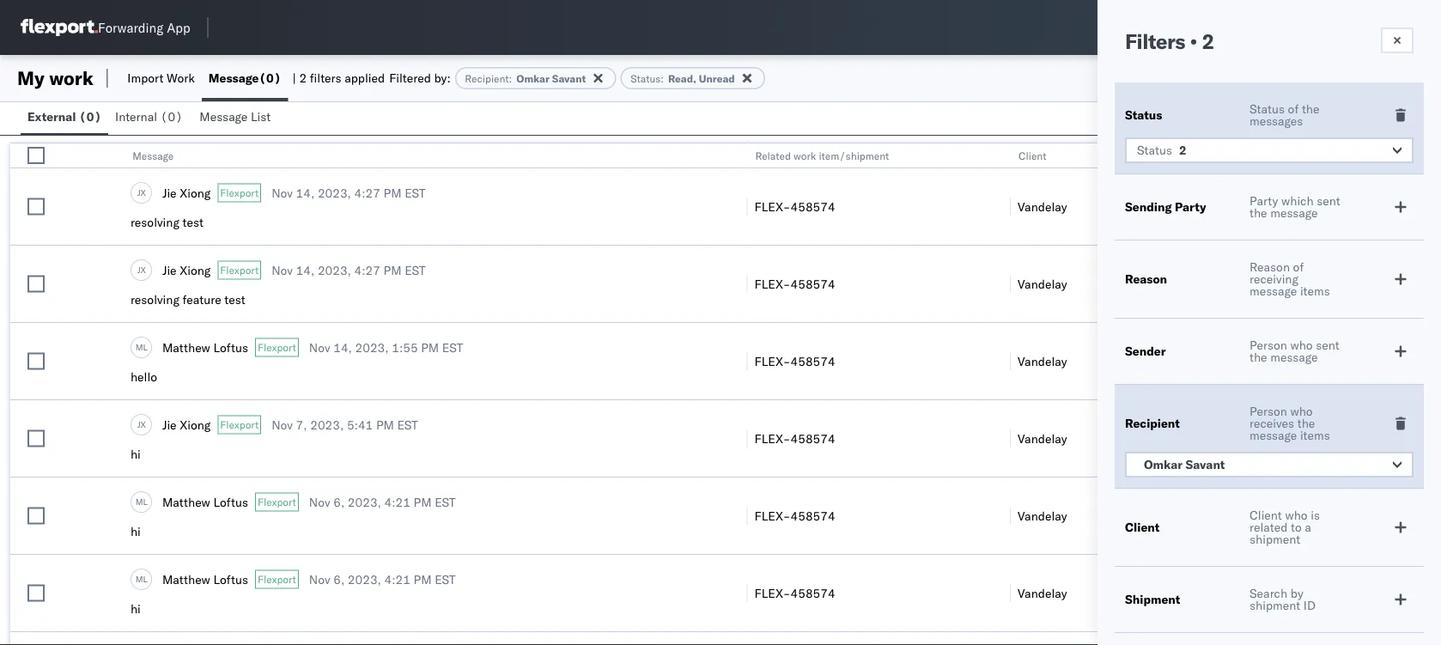 Task type: vqa. For each thing, say whether or not it's contained in the screenshot.
am
no



Task type: describe. For each thing, give the bounding box(es) containing it.
3 flex- from the top
[[755, 354, 791, 369]]

(0) for internal (0)
[[160, 109, 183, 124]]

x for test
[[141, 187, 146, 198]]

message (0)
[[209, 70, 281, 85]]

jie for feature
[[162, 262, 177, 278]]

nov 7, 2023, 5:41 pm est
[[272, 417, 418, 432]]

3 j x from the top
[[137, 419, 146, 430]]

2 6, from the top
[[334, 572, 345, 587]]

3 loftus from the top
[[213, 572, 248, 587]]

status 2
[[1138, 143, 1187, 158]]

of for receiving
[[1294, 259, 1304, 275]]

client who is related to a shipment
[[1250, 508, 1321, 547]]

read,
[[668, 72, 697, 85]]

2 for | 2 filters applied filtered by:
[[299, 70, 307, 85]]

nov 14, 2023, 1:55 pm est
[[309, 340, 463, 355]]

0 horizontal spatial omkar
[[517, 72, 550, 85]]

is
[[1311, 508, 1321, 523]]

4 flex- 458574 from the top
[[755, 431, 836, 446]]

0 vertical spatial savant
[[552, 72, 586, 85]]

3 m l from the top
[[136, 574, 148, 584]]

3 l from the top
[[143, 574, 148, 584]]

14, for resolving test
[[296, 185, 315, 200]]

message for list
[[200, 109, 248, 124]]

by:
[[434, 70, 451, 85]]

5:41
[[347, 417, 373, 432]]

related
[[1250, 520, 1288, 535]]

0 vertical spatial test
[[183, 215, 204, 230]]

3 hi from the top
[[130, 601, 141, 616]]

message list button
[[193, 101, 281, 135]]

xiong for feature
[[180, 262, 211, 278]]

3 jie from the top
[[162, 417, 177, 432]]

5 458574 from the top
[[791, 508, 836, 523]]

of for the
[[1288, 101, 1299, 116]]

resize handle column header for related work item/shipment
[[990, 143, 1010, 645]]

2 458574 from the top
[[791, 276, 836, 291]]

work
[[167, 70, 195, 85]]

nov 14, 2023, 4:27 pm est for resolving test
[[272, 185, 426, 200]]

status : read, unread
[[631, 72, 735, 85]]

list
[[251, 109, 271, 124]]

nov 14, 2023, 4:27 pm est for test
[[272, 262, 426, 278]]

jie xiong for test
[[162, 185, 211, 200]]

receives
[[1250, 416, 1295, 431]]

2 vertical spatial message
[[132, 149, 173, 162]]

internal (0)
[[115, 109, 183, 124]]

person for person who sent the message
[[1250, 338, 1288, 353]]

status of the messages
[[1250, 101, 1320, 128]]

1 vandelay from the top
[[1018, 199, 1068, 214]]

1 m l from the top
[[136, 342, 148, 352]]

a
[[1305, 520, 1312, 535]]

by
[[1291, 586, 1304, 601]]

2 m from the top
[[136, 496, 143, 507]]

1 l from the top
[[143, 342, 148, 352]]

5 flex- from the top
[[755, 508, 791, 523]]

work for related
[[794, 149, 817, 162]]

filters • 2
[[1126, 28, 1215, 54]]

sent for party which sent the message
[[1317, 193, 1341, 208]]

internal
[[115, 109, 157, 124]]

status for status
[[1126, 107, 1163, 122]]

message inside "reason of receiving message items"
[[1250, 284, 1298, 299]]

import
[[127, 70, 164, 85]]

the for person who sent the message
[[1250, 350, 1268, 365]]

feature
[[183, 292, 221, 307]]

party which sent the message
[[1250, 193, 1341, 220]]

related
[[756, 149, 791, 162]]

3 m from the top
[[136, 574, 143, 584]]

forwarding app link
[[21, 19, 190, 36]]

6 vandelay from the top
[[1018, 586, 1068, 601]]

filtered
[[389, 70, 431, 85]]

(0) for message (0)
[[259, 70, 281, 85]]

savant inside button
[[1186, 457, 1225, 472]]

sending party
[[1126, 199, 1207, 214]]

internal (0) button
[[108, 101, 193, 135]]

item/shipment
[[819, 149, 890, 162]]

forwarding
[[98, 19, 163, 36]]

4:27 for test
[[354, 262, 381, 278]]

reason of receiving message items
[[1250, 259, 1331, 299]]

forwarding app
[[98, 19, 190, 36]]

2 flex- 458574 from the top
[[755, 276, 836, 291]]

1 nov 6, 2023, 4:21 pm est from the top
[[309, 494, 456, 509]]

applied
[[345, 70, 385, 85]]

j x for test
[[137, 187, 146, 198]]

4 flex- from the top
[[755, 431, 791, 446]]

search
[[1250, 586, 1288, 601]]

(0) for external (0)
[[79, 109, 101, 124]]

1 6, from the top
[[334, 494, 345, 509]]

jie for test
[[162, 185, 177, 200]]

import work button
[[121, 55, 202, 101]]

resize handle column header for message
[[727, 143, 747, 645]]

omkar savant button
[[1126, 452, 1414, 478]]

3 458574 from the top
[[791, 354, 836, 369]]

my
[[17, 66, 45, 90]]

sending
[[1126, 199, 1172, 214]]

status for status : read, unread
[[631, 72, 661, 85]]

1 4:21 from the top
[[385, 494, 411, 509]]

filters
[[310, 70, 342, 85]]

who for receives
[[1291, 404, 1313, 419]]

2 vandelay from the top
[[1018, 276, 1068, 291]]

reason for reason
[[1126, 272, 1168, 287]]

status for status 2
[[1138, 143, 1173, 158]]

sender
[[1126, 344, 1166, 359]]

j x for feature
[[137, 264, 146, 275]]

resize handle column header for actions
[[1411, 143, 1431, 645]]

: for recipient
[[509, 72, 512, 85]]

receiving
[[1250, 272, 1299, 287]]

client inside client who is related to a shipment
[[1250, 508, 1283, 523]]



Task type: locate. For each thing, give the bounding box(es) containing it.
2 resize handle column header from the left
[[727, 143, 747, 645]]

2 jie from the top
[[162, 262, 177, 278]]

sent
[[1317, 193, 1341, 208], [1317, 338, 1340, 353]]

14,
[[296, 185, 315, 200], [296, 262, 315, 278], [334, 340, 352, 355]]

0 vertical spatial l
[[143, 342, 148, 352]]

1 hi from the top
[[130, 447, 141, 462]]

2 matthew from the top
[[162, 494, 210, 509]]

status up actions
[[1250, 101, 1285, 116]]

2 x from the top
[[141, 264, 146, 275]]

message for person who receives the message items
[[1250, 428, 1298, 443]]

1 loftus from the top
[[213, 340, 248, 355]]

0 vertical spatial nov 6, 2023, 4:21 pm est
[[309, 494, 456, 509]]

2 vertical spatial 14,
[[334, 340, 352, 355]]

message inside person who sent the message
[[1271, 350, 1318, 365]]

related work item/shipment
[[756, 149, 890, 162]]

recipient up omkar savant
[[1126, 416, 1180, 431]]

2 hi from the top
[[130, 524, 141, 539]]

jie xiong for feature
[[162, 262, 211, 278]]

who left is
[[1286, 508, 1308, 523]]

1 flex- 458574 from the top
[[755, 199, 836, 214]]

sent inside person who sent the message
[[1317, 338, 1340, 353]]

test
[[183, 215, 204, 230], [224, 292, 245, 307]]

reason
[[1250, 259, 1290, 275], [1126, 272, 1168, 287]]

6 458574 from the top
[[791, 586, 836, 601]]

resolving up resolving feature test on the top
[[130, 215, 180, 230]]

jie
[[162, 185, 177, 200], [162, 262, 177, 278], [162, 417, 177, 432]]

0 vertical spatial items
[[1301, 284, 1331, 299]]

1 vertical spatial nov 14, 2023, 4:27 pm est
[[272, 262, 426, 278]]

4 resize handle column header from the left
[[1253, 143, 1273, 645]]

0 horizontal spatial 2
[[299, 70, 307, 85]]

the for person who receives the message items
[[1298, 416, 1316, 431]]

4:27 for resolving test
[[354, 185, 381, 200]]

2 : from the left
[[661, 72, 664, 85]]

who inside client who is related to a shipment
[[1286, 508, 1308, 523]]

1 vertical spatial l
[[143, 496, 148, 507]]

:
[[509, 72, 512, 85], [661, 72, 664, 85]]

1 horizontal spatial test
[[224, 292, 245, 307]]

reason down party which sent the message
[[1250, 259, 1290, 275]]

2
[[1202, 28, 1215, 54], [299, 70, 307, 85], [1180, 143, 1187, 158]]

savant
[[552, 72, 586, 85], [1186, 457, 1225, 472]]

work right related
[[794, 149, 817, 162]]

recipient for recipient : omkar savant
[[465, 72, 509, 85]]

0 vertical spatial hi
[[130, 447, 141, 462]]

message inside the message list button
[[200, 109, 248, 124]]

1:55
[[392, 340, 418, 355]]

items right receiving at the right
[[1301, 284, 1331, 299]]

7,
[[296, 417, 307, 432]]

1 vertical spatial items
[[1301, 428, 1331, 443]]

2 vertical spatial matthew
[[162, 572, 210, 587]]

xiong for test
[[180, 185, 211, 200]]

1 vertical spatial savant
[[1186, 457, 1225, 472]]

nov 14, 2023, 4:27 pm est
[[272, 185, 426, 200], [272, 262, 426, 278]]

2 shipment from the top
[[1250, 598, 1301, 613]]

person down receiving at the right
[[1250, 338, 1288, 353]]

1 jie xiong from the top
[[162, 185, 211, 200]]

sent down "reason of receiving message items"
[[1317, 338, 1340, 353]]

(0) left the |
[[259, 70, 281, 85]]

sent inside party which sent the message
[[1317, 193, 1341, 208]]

2 vertical spatial matthew loftus
[[162, 572, 248, 587]]

0 vertical spatial sent
[[1317, 193, 1341, 208]]

which
[[1282, 193, 1314, 208]]

(0) right 'internal'
[[160, 109, 183, 124]]

1 horizontal spatial omkar
[[1144, 457, 1183, 472]]

1 jie from the top
[[162, 185, 177, 200]]

1 vertical spatial resolving
[[130, 292, 180, 307]]

1 m from the top
[[136, 342, 143, 352]]

resize handle column header for client
[[1253, 143, 1273, 645]]

2 nov 14, 2023, 4:27 pm est from the top
[[272, 262, 426, 278]]

omkar inside button
[[1144, 457, 1183, 472]]

1 xiong from the top
[[180, 185, 211, 200]]

2 right the |
[[299, 70, 307, 85]]

of down party which sent the message
[[1294, 259, 1304, 275]]

1 vertical spatial of
[[1294, 259, 1304, 275]]

3 vandelay from the top
[[1018, 354, 1068, 369]]

1 nov 14, 2023, 4:27 pm est from the top
[[272, 185, 426, 200]]

m
[[136, 342, 143, 352], [136, 496, 143, 507], [136, 574, 143, 584]]

6,
[[334, 494, 345, 509], [334, 572, 345, 587]]

external (0) button
[[21, 101, 108, 135]]

message up person who receives the message items
[[1271, 350, 1318, 365]]

2 horizontal spatial (0)
[[259, 70, 281, 85]]

test right the feature
[[224, 292, 245, 307]]

2 vertical spatial jie xiong
[[162, 417, 211, 432]]

0 vertical spatial resolving
[[130, 215, 180, 230]]

party right sending
[[1175, 199, 1207, 214]]

0 vertical spatial 4:21
[[385, 494, 411, 509]]

4 458574 from the top
[[791, 431, 836, 446]]

2023,
[[318, 185, 351, 200], [318, 262, 351, 278], [355, 340, 389, 355], [310, 417, 344, 432], [348, 494, 381, 509], [348, 572, 381, 587]]

1 matthew from the top
[[162, 340, 210, 355]]

1 horizontal spatial 2
[[1180, 143, 1187, 158]]

sent for person who sent the message
[[1317, 338, 1340, 353]]

3 flex- 458574 from the top
[[755, 354, 836, 369]]

: left read,
[[661, 72, 664, 85]]

j down resolving test
[[137, 264, 141, 275]]

sent right which
[[1317, 193, 1341, 208]]

message inside party which sent the message
[[1271, 205, 1318, 220]]

0 horizontal spatial work
[[49, 66, 94, 90]]

1 person from the top
[[1250, 338, 1288, 353]]

1 vertical spatial nov 6, 2023, 4:21 pm est
[[309, 572, 456, 587]]

4 vandelay from the top
[[1018, 431, 1068, 446]]

2 vertical spatial j
[[137, 419, 141, 430]]

status left read,
[[631, 72, 661, 85]]

nov
[[272, 185, 293, 200], [272, 262, 293, 278], [309, 340, 330, 355], [272, 417, 293, 432], [309, 494, 330, 509], [309, 572, 330, 587]]

2 vertical spatial j x
[[137, 419, 146, 430]]

the inside person who sent the message
[[1250, 350, 1268, 365]]

of inside "status of the messages"
[[1288, 101, 1299, 116]]

messages
[[1250, 113, 1304, 128]]

1 horizontal spatial :
[[661, 72, 664, 85]]

1 vertical spatial jie
[[162, 262, 177, 278]]

party
[[1250, 193, 1279, 208], [1175, 199, 1207, 214]]

reason for reason of receiving message items
[[1250, 259, 1290, 275]]

1 : from the left
[[509, 72, 512, 85]]

person for person who receives the message items
[[1250, 404, 1288, 419]]

x for feature
[[141, 264, 146, 275]]

work up external (0)
[[49, 66, 94, 90]]

0 vertical spatial j x
[[137, 187, 146, 198]]

2 l from the top
[[143, 496, 148, 507]]

client
[[1019, 149, 1047, 162], [1250, 508, 1283, 523], [1126, 520, 1160, 535]]

recipient
[[465, 72, 509, 85], [1126, 416, 1180, 431]]

0 vertical spatial recipient
[[465, 72, 509, 85]]

import work
[[127, 70, 195, 85]]

2 vertical spatial who
[[1286, 508, 1308, 523]]

0 horizontal spatial party
[[1175, 199, 1207, 214]]

actions
[[1282, 149, 1318, 162]]

test up resolving feature test on the top
[[183, 215, 204, 230]]

6 flex- 458574 from the top
[[755, 586, 836, 601]]

1 resolving from the top
[[130, 215, 180, 230]]

flex- 458574
[[755, 199, 836, 214], [755, 276, 836, 291], [755, 354, 836, 369], [755, 431, 836, 446], [755, 508, 836, 523], [755, 586, 836, 601]]

2 m l from the top
[[136, 496, 148, 507]]

the inside "status of the messages"
[[1302, 101, 1320, 116]]

resize handle column header
[[69, 143, 89, 645], [727, 143, 747, 645], [990, 143, 1010, 645], [1253, 143, 1273, 645], [1411, 143, 1431, 645]]

2 j x from the top
[[137, 264, 146, 275]]

2 loftus from the top
[[213, 494, 248, 509]]

unread
[[699, 72, 735, 85]]

(0) inside button
[[79, 109, 101, 124]]

3 matthew from the top
[[162, 572, 210, 587]]

x down resolving test
[[141, 264, 146, 275]]

message
[[209, 70, 259, 85], [200, 109, 248, 124], [132, 149, 173, 162]]

0 vertical spatial message
[[209, 70, 259, 85]]

the inside party which sent the message
[[1250, 205, 1268, 220]]

1 vertical spatial loftus
[[213, 494, 248, 509]]

1 vertical spatial xiong
[[180, 262, 211, 278]]

message for person who sent the message
[[1271, 350, 1318, 365]]

0 vertical spatial matthew
[[162, 340, 210, 355]]

pm
[[384, 185, 402, 200], [384, 262, 402, 278], [421, 340, 439, 355], [376, 417, 394, 432], [414, 494, 432, 509], [414, 572, 432, 587]]

party left which
[[1250, 193, 1279, 208]]

recipient right by:
[[465, 72, 509, 85]]

1 vertical spatial recipient
[[1126, 416, 1180, 431]]

1 vertical spatial 14,
[[296, 262, 315, 278]]

Search Shipments (/) text field
[[1113, 15, 1278, 40]]

j for test
[[137, 187, 141, 198]]

2 horizontal spatial client
[[1250, 508, 1283, 523]]

person
[[1250, 338, 1288, 353], [1250, 404, 1288, 419]]

0 vertical spatial omkar
[[517, 72, 550, 85]]

2 flex- from the top
[[755, 276, 791, 291]]

0 vertical spatial x
[[141, 187, 146, 198]]

0 horizontal spatial reason
[[1126, 272, 1168, 287]]

2 4:21 from the top
[[385, 572, 411, 587]]

xiong
[[180, 185, 211, 200], [180, 262, 211, 278], [180, 417, 211, 432]]

work
[[49, 66, 94, 90], [794, 149, 817, 162]]

message up message list
[[209, 70, 259, 85]]

2 vertical spatial m
[[136, 574, 143, 584]]

1 vertical spatial sent
[[1317, 338, 1340, 353]]

resolving for resolving feature test
[[130, 292, 180, 307]]

3 resize handle column header from the left
[[990, 143, 1010, 645]]

1 horizontal spatial client
[[1126, 520, 1160, 535]]

0 vertical spatial of
[[1288, 101, 1299, 116]]

1 vertical spatial j x
[[137, 264, 146, 275]]

m l
[[136, 342, 148, 352], [136, 496, 148, 507], [136, 574, 148, 584]]

0 horizontal spatial (0)
[[79, 109, 101, 124]]

search by shipment id
[[1250, 586, 1316, 613]]

shipment
[[1126, 592, 1181, 607]]

shipment left id
[[1250, 598, 1301, 613]]

resolving feature test
[[130, 292, 245, 307]]

nov 6, 2023, 4:21 pm est
[[309, 494, 456, 509], [309, 572, 456, 587]]

message up person who sent the message
[[1250, 284, 1298, 299]]

who inside person who receives the message items
[[1291, 404, 1313, 419]]

status
[[631, 72, 661, 85], [1250, 101, 1285, 116], [1126, 107, 1163, 122], [1138, 143, 1173, 158]]

the
[[1302, 101, 1320, 116], [1250, 205, 1268, 220], [1250, 350, 1268, 365], [1298, 416, 1316, 431]]

matthew loftus
[[162, 340, 248, 355], [162, 494, 248, 509], [162, 572, 248, 587]]

j x down resolving test
[[137, 264, 146, 275]]

vandelay
[[1018, 199, 1068, 214], [1018, 276, 1068, 291], [1018, 354, 1068, 369], [1018, 431, 1068, 446], [1018, 508, 1068, 523], [1018, 586, 1068, 601]]

(0) right 'external'
[[79, 109, 101, 124]]

1 458574 from the top
[[791, 199, 836, 214]]

recipient for recipient
[[1126, 416, 1180, 431]]

3 j from the top
[[137, 419, 141, 430]]

3 x from the top
[[141, 419, 146, 430]]

the right receives on the right bottom of the page
[[1298, 416, 1316, 431]]

0 vertical spatial shipment
[[1250, 532, 1301, 547]]

(0) inside button
[[160, 109, 183, 124]]

: for status
[[661, 72, 664, 85]]

message left list in the top of the page
[[200, 109, 248, 124]]

2 j from the top
[[137, 264, 141, 275]]

the up actions
[[1302, 101, 1320, 116]]

j x down the hello
[[137, 419, 146, 430]]

id
[[1304, 598, 1316, 613]]

j for feature
[[137, 264, 141, 275]]

2 items from the top
[[1301, 428, 1331, 443]]

2 horizontal spatial 2
[[1202, 28, 1215, 54]]

resolving for resolving test
[[130, 215, 180, 230]]

1 vertical spatial 6,
[[334, 572, 345, 587]]

2 for status 2
[[1180, 143, 1187, 158]]

1 vertical spatial m l
[[136, 496, 148, 507]]

1 horizontal spatial party
[[1250, 193, 1279, 208]]

0 vertical spatial nov 14, 2023, 4:27 pm est
[[272, 185, 426, 200]]

3 xiong from the top
[[180, 417, 211, 432]]

2 vertical spatial 2
[[1180, 143, 1187, 158]]

j down the hello
[[137, 419, 141, 430]]

1 vertical spatial work
[[794, 149, 817, 162]]

shipment inside search by shipment id
[[1250, 598, 1301, 613]]

shipment inside client who is related to a shipment
[[1250, 532, 1301, 547]]

shipment left "a"
[[1250, 532, 1301, 547]]

0 vertical spatial j
[[137, 187, 141, 198]]

2 vertical spatial loftus
[[213, 572, 248, 587]]

est
[[405, 185, 426, 200], [405, 262, 426, 278], [442, 340, 463, 355], [397, 417, 418, 432], [435, 494, 456, 509], [435, 572, 456, 587]]

1 resize handle column header from the left
[[69, 143, 89, 645]]

who
[[1291, 338, 1313, 353], [1291, 404, 1313, 419], [1286, 508, 1308, 523]]

items right receives on the right bottom of the page
[[1301, 428, 1331, 443]]

resolving test
[[130, 215, 204, 230]]

0 vertical spatial xiong
[[180, 185, 211, 200]]

1 vertical spatial 4:21
[[385, 572, 411, 587]]

4:21
[[385, 494, 411, 509], [385, 572, 411, 587]]

hello
[[130, 369, 157, 384]]

reason up sender
[[1126, 272, 1168, 287]]

of up actions
[[1288, 101, 1299, 116]]

2 resolving from the top
[[130, 292, 180, 307]]

1 vertical spatial omkar
[[1144, 457, 1183, 472]]

1 vertical spatial who
[[1291, 404, 1313, 419]]

3 matthew loftus from the top
[[162, 572, 248, 587]]

6 flex- from the top
[[755, 586, 791, 601]]

2 vertical spatial hi
[[130, 601, 141, 616]]

2 matthew loftus from the top
[[162, 494, 248, 509]]

None checkbox
[[27, 353, 45, 370], [27, 507, 45, 525], [27, 353, 45, 370], [27, 507, 45, 525]]

2 xiong from the top
[[180, 262, 211, 278]]

my work
[[17, 66, 94, 90]]

j x
[[137, 187, 146, 198], [137, 264, 146, 275], [137, 419, 146, 430]]

status up status 2
[[1126, 107, 1163, 122]]

0 vertical spatial 2
[[1202, 28, 1215, 54]]

1 vertical spatial matthew loftus
[[162, 494, 248, 509]]

message up omkar savant button on the right bottom
[[1250, 428, 1298, 443]]

status inside "status of the messages"
[[1250, 101, 1285, 116]]

0 vertical spatial who
[[1291, 338, 1313, 353]]

4:27
[[354, 185, 381, 200], [354, 262, 381, 278]]

items inside person who receives the message items
[[1301, 428, 1331, 443]]

j x up resolving test
[[137, 187, 146, 198]]

0 vertical spatial loftus
[[213, 340, 248, 355]]

1 vertical spatial person
[[1250, 404, 1288, 419]]

2 jie xiong from the top
[[162, 262, 211, 278]]

reason inside "reason of receiving message items"
[[1250, 259, 1290, 275]]

1 shipment from the top
[[1250, 532, 1301, 547]]

2 up sending party
[[1180, 143, 1187, 158]]

0 vertical spatial m
[[136, 342, 143, 352]]

1 horizontal spatial work
[[794, 149, 817, 162]]

j
[[137, 187, 141, 198], [137, 264, 141, 275], [137, 419, 141, 430]]

the left which
[[1250, 205, 1268, 220]]

who for sent
[[1291, 338, 1313, 353]]

the inside person who receives the message items
[[1298, 416, 1316, 431]]

person inside person who receives the message items
[[1250, 404, 1288, 419]]

x up resolving test
[[141, 187, 146, 198]]

j up resolving test
[[137, 187, 141, 198]]

app
[[167, 19, 190, 36]]

0 vertical spatial matthew loftus
[[162, 340, 248, 355]]

1 matthew loftus from the top
[[162, 340, 248, 355]]

None checkbox
[[27, 147, 45, 164], [27, 198, 45, 215], [27, 275, 45, 293], [27, 430, 45, 447], [27, 585, 45, 602], [27, 147, 45, 164], [27, 198, 45, 215], [27, 275, 45, 293], [27, 430, 45, 447], [27, 585, 45, 602]]

1 vertical spatial message
[[200, 109, 248, 124]]

0 vertical spatial jie
[[162, 185, 177, 200]]

items inside "reason of receiving message items"
[[1301, 284, 1331, 299]]

flex-
[[755, 199, 791, 214], [755, 276, 791, 291], [755, 354, 791, 369], [755, 431, 791, 446], [755, 508, 791, 523], [755, 586, 791, 601]]

message down actions
[[1271, 205, 1318, 220]]

(0)
[[259, 70, 281, 85], [79, 109, 101, 124], [160, 109, 183, 124]]

0 vertical spatial 14,
[[296, 185, 315, 200]]

x
[[141, 187, 146, 198], [141, 264, 146, 275], [141, 419, 146, 430]]

1 x from the top
[[141, 187, 146, 198]]

person who sent the message
[[1250, 338, 1340, 365]]

1 horizontal spatial (0)
[[160, 109, 183, 124]]

0 horizontal spatial test
[[183, 215, 204, 230]]

message down internal (0) button
[[132, 149, 173, 162]]

1 vertical spatial 4:27
[[354, 262, 381, 278]]

|
[[293, 70, 296, 85]]

0 horizontal spatial recipient
[[465, 72, 509, 85]]

1 4:27 from the top
[[354, 185, 381, 200]]

0 horizontal spatial client
[[1019, 149, 1047, 162]]

work for my
[[49, 66, 94, 90]]

2 nov 6, 2023, 4:21 pm est from the top
[[309, 572, 456, 587]]

jie xiong
[[162, 185, 211, 200], [162, 262, 211, 278], [162, 417, 211, 432]]

5 vandelay from the top
[[1018, 508, 1068, 523]]

1 horizontal spatial savant
[[1186, 457, 1225, 472]]

1 vertical spatial m
[[136, 496, 143, 507]]

filters
[[1126, 28, 1186, 54]]

person who receives the message items
[[1250, 404, 1331, 443]]

x down the hello
[[141, 419, 146, 430]]

1 items from the top
[[1301, 284, 1331, 299]]

1 vertical spatial matthew
[[162, 494, 210, 509]]

0 vertical spatial person
[[1250, 338, 1288, 353]]

0 vertical spatial m l
[[136, 342, 148, 352]]

14, for test
[[296, 262, 315, 278]]

the for party which sent the message
[[1250, 205, 1268, 220]]

1 vertical spatial shipment
[[1250, 598, 1301, 613]]

message list
[[200, 109, 271, 124]]

the up receives on the right bottom of the page
[[1250, 350, 1268, 365]]

person up omkar savant button on the right bottom
[[1250, 404, 1288, 419]]

1 j from the top
[[137, 187, 141, 198]]

to
[[1291, 520, 1302, 535]]

0 vertical spatial jie xiong
[[162, 185, 211, 200]]

external (0)
[[27, 109, 101, 124]]

recipient : omkar savant
[[465, 72, 586, 85]]

0 horizontal spatial savant
[[552, 72, 586, 85]]

shipment
[[1250, 532, 1301, 547], [1250, 598, 1301, 613]]

omkar savant
[[1144, 457, 1225, 472]]

1 horizontal spatial recipient
[[1126, 416, 1180, 431]]

who down person who sent the message
[[1291, 404, 1313, 419]]

458574
[[791, 199, 836, 214], [791, 276, 836, 291], [791, 354, 836, 369], [791, 431, 836, 446], [791, 508, 836, 523], [791, 586, 836, 601]]

message inside person who receives the message items
[[1250, 428, 1298, 443]]

•
[[1190, 28, 1198, 54]]

0 vertical spatial 6,
[[334, 494, 345, 509]]

external
[[27, 109, 76, 124]]

: right by:
[[509, 72, 512, 85]]

hi
[[130, 447, 141, 462], [130, 524, 141, 539], [130, 601, 141, 616]]

5 resize handle column header from the left
[[1411, 143, 1431, 645]]

2 vertical spatial jie
[[162, 417, 177, 432]]

1 vertical spatial 2
[[299, 70, 307, 85]]

of inside "reason of receiving message items"
[[1294, 259, 1304, 275]]

1 flex- from the top
[[755, 199, 791, 214]]

message for (0)
[[209, 70, 259, 85]]

who for is
[[1286, 508, 1308, 523]]

message
[[1271, 205, 1318, 220], [1250, 284, 1298, 299], [1271, 350, 1318, 365], [1250, 428, 1298, 443]]

status for status of the messages
[[1250, 101, 1285, 116]]

person inside person who sent the message
[[1250, 338, 1288, 353]]

resolving left the feature
[[130, 292, 180, 307]]

2 4:27 from the top
[[354, 262, 381, 278]]

| 2 filters applied filtered by:
[[293, 70, 451, 85]]

5 flex- 458574 from the top
[[755, 508, 836, 523]]

who inside person who sent the message
[[1291, 338, 1313, 353]]

2 right •
[[1202, 28, 1215, 54]]

3 jie xiong from the top
[[162, 417, 211, 432]]

2 vertical spatial m l
[[136, 574, 148, 584]]

party inside party which sent the message
[[1250, 193, 1279, 208]]

status up sending
[[1138, 143, 1173, 158]]

2 person from the top
[[1250, 404, 1288, 419]]

of
[[1288, 101, 1299, 116], [1294, 259, 1304, 275]]

flexport. image
[[21, 19, 98, 36]]

who down "reason of receiving message items"
[[1291, 338, 1313, 353]]

1 vertical spatial hi
[[130, 524, 141, 539]]

2 vertical spatial xiong
[[180, 417, 211, 432]]

message for party which sent the message
[[1271, 205, 1318, 220]]

2 vertical spatial l
[[143, 574, 148, 584]]

1 j x from the top
[[137, 187, 146, 198]]

0 vertical spatial 4:27
[[354, 185, 381, 200]]

1 vertical spatial j
[[137, 264, 141, 275]]



